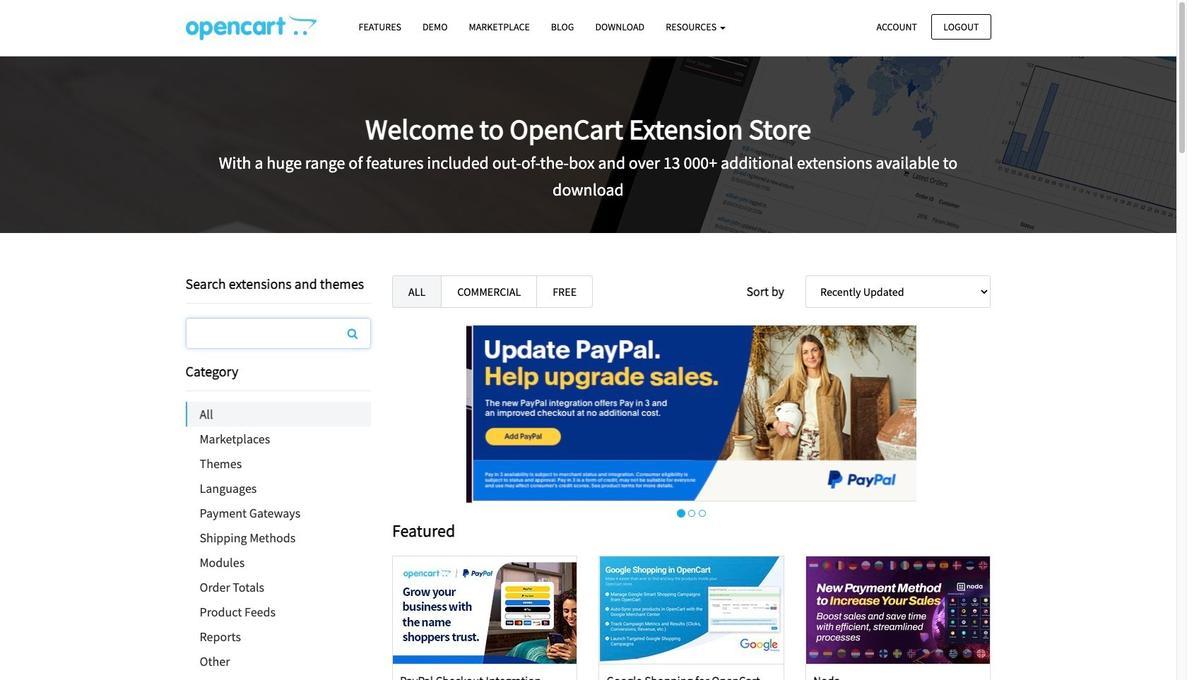 Task type: describe. For each thing, give the bounding box(es) containing it.
paypal checkout integration image
[[393, 555, 577, 662]]

search image
[[347, 328, 358, 339]]



Task type: vqa. For each thing, say whether or not it's contained in the screenshot.
Opencart extensions image
yes



Task type: locate. For each thing, give the bounding box(es) containing it.
opencart extensions image
[[185, 15, 316, 40]]

None text field
[[186, 319, 370, 348]]

paypal payment gateway image
[[467, 325, 917, 502]]

noda image
[[806, 555, 990, 662]]

google shopping for opencart image
[[600, 555, 783, 662]]



